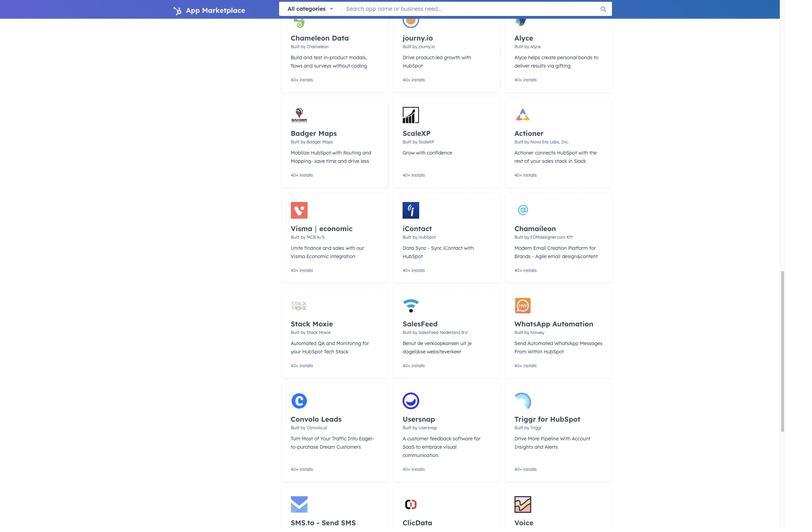 Task type: locate. For each thing, give the bounding box(es) containing it.
actioner inside the actioner connects hubspot with the rest of your sales stack in slack
[[515, 150, 534, 156]]

drive more pipeline with account insights and alerts
[[515, 436, 591, 451]]

hubspot up in
[[557, 150, 578, 156]]

0 horizontal spatial drive
[[403, 54, 415, 61]]

flows
[[291, 63, 303, 69]]

0 horizontal spatial to
[[416, 445, 421, 451]]

pipeline
[[541, 436, 559, 443]]

drive product-led growth with hubspot
[[403, 54, 472, 69]]

40 + installs down visma
[[291, 268, 313, 274]]

by up the build
[[301, 44, 306, 49]]

2 vertical spatial alyce
[[515, 54, 527, 61]]

40 + installs
[[291, 77, 313, 83], [403, 77, 425, 83], [515, 77, 537, 83], [291, 173, 313, 178], [403, 173, 425, 178], [515, 173, 537, 178], [291, 268, 313, 274], [403, 268, 425, 274], [515, 268, 537, 274], [291, 364, 313, 369], [403, 364, 425, 369], [515, 364, 537, 369], [291, 468, 313, 473], [403, 468, 425, 473], [515, 468, 537, 473]]

to inside a customer feedback software for saas to embrace visual communication.
[[416, 445, 421, 451]]

1 horizontal spatial sync
[[431, 245, 442, 252]]

by inside stack moxie built by stack moxie
[[301, 330, 306, 336]]

build and test in-product modals, flows and surveys without coding
[[291, 54, 367, 69]]

0 vertical spatial your
[[531, 158, 541, 165]]

hubspot
[[403, 63, 423, 69], [311, 150, 331, 156], [557, 150, 578, 156], [419, 235, 436, 240], [403, 254, 423, 260], [303, 349, 323, 355], [544, 349, 564, 355], [551, 415, 581, 424]]

sales down connects
[[543, 158, 554, 165]]

messages
[[580, 341, 603, 347]]

chameleon
[[291, 34, 330, 42], [307, 44, 329, 49]]

in-
[[324, 54, 330, 61]]

0 vertical spatial scalexp
[[403, 129, 431, 138]]

+ for journy.io
[[408, 77, 411, 83]]

customers
[[337, 445, 361, 451]]

40 for actioner
[[515, 173, 520, 178]]

+ for chameleon
[[296, 77, 299, 83]]

installs for convolo
[[300, 468, 313, 473]]

installs down automated qa and monitoring for your hubspot tech stack
[[300, 364, 313, 369]]

1 actioner from the top
[[515, 129, 544, 138]]

40 for stack
[[291, 364, 296, 369]]

40 + installs down grow
[[403, 173, 425, 178]]

verkoopkansen
[[425, 341, 460, 347]]

hubspot up save
[[311, 150, 331, 156]]

by up mobilize
[[301, 140, 306, 145]]

in
[[569, 158, 573, 165]]

0 horizontal spatial automated
[[291, 341, 317, 347]]

stack
[[291, 320, 311, 329], [307, 330, 318, 336], [336, 349, 349, 355]]

40 + installs for convolo
[[291, 468, 313, 473]]

1 horizontal spatial your
[[531, 158, 541, 165]]

feedback
[[430, 436, 452, 443]]

1 vertical spatial scalexp
[[419, 140, 435, 145]]

0 vertical spatial alyce
[[515, 34, 534, 42]]

installs down data sync - sync icontact with hubspot
[[412, 268, 425, 274]]

1 automated from the left
[[291, 341, 317, 347]]

sync
[[416, 245, 427, 252], [431, 245, 442, 252]]

your down connects
[[531, 158, 541, 165]]

40 + installs down product-
[[403, 77, 425, 83]]

40 + installs down rest
[[515, 173, 537, 178]]

1 horizontal spatial automated
[[528, 341, 554, 347]]

by left niswey at the bottom of the page
[[525, 330, 530, 336]]

data up product
[[332, 34, 349, 42]]

confidence
[[427, 150, 453, 156]]

drive inside drive more pipeline with account insights and alerts
[[515, 436, 527, 443]]

with inside the actioner connects hubspot with the rest of your sales stack in slack
[[579, 150, 589, 156]]

1 vertical spatial of
[[315, 436, 319, 443]]

for inside triggr for hubspot built by triggr
[[539, 415, 549, 424]]

and inside automated qa and monitoring for your hubspot tech stack
[[326, 341, 335, 347]]

hubspot inside "drive product-led growth with hubspot"
[[403, 63, 423, 69]]

moxie
[[313, 320, 333, 329], [319, 330, 331, 336]]

installs down visma
[[300, 268, 313, 274]]

for inside automated qa and monitoring for your hubspot tech stack
[[363, 341, 369, 347]]

scalexp up grow with confidence
[[419, 140, 435, 145]]

hubspot inside triggr for hubspot built by triggr
[[551, 415, 581, 424]]

0 horizontal spatial sync
[[416, 245, 427, 252]]

+ for actioner
[[520, 173, 523, 178]]

tech
[[324, 349, 334, 355]]

built inside triggr for hubspot built by triggr
[[515, 426, 524, 431]]

salesfeed
[[403, 320, 438, 329], [419, 330, 439, 336]]

1 horizontal spatial icontact
[[444, 245, 463, 252]]

0 horizontal spatial sales
[[333, 245, 345, 252]]

1 vertical spatial badger
[[307, 140, 321, 145]]

installs down connects
[[524, 173, 537, 178]]

40 + installs down from
[[515, 364, 537, 369]]

actioner built by nova era labs, inc.
[[515, 129, 569, 145]]

drive
[[403, 54, 415, 61], [515, 436, 527, 443]]

by left nova
[[525, 140, 530, 145]]

actioner for built
[[515, 129, 544, 138]]

personal
[[558, 54, 578, 61]]

journy.io built by journy.io
[[403, 34, 435, 49]]

1 vertical spatial icontact
[[444, 245, 463, 252]]

platform
[[569, 245, 589, 252]]

whatsapp down whatsapp automation built by niswey
[[555, 341, 579, 347]]

0 horizontal spatial of
[[315, 436, 319, 443]]

most
[[302, 436, 313, 443]]

our
[[357, 245, 365, 252]]

- inside data sync - sync icontact with hubspot
[[428, 245, 430, 252]]

installs down the brands
[[524, 268, 537, 274]]

product
[[330, 54, 348, 61]]

whatsapp up niswey at the bottom of the page
[[515, 320, 551, 329]]

triggr for hubspot built by triggr
[[515, 415, 581, 431]]

installs down flows
[[300, 77, 313, 83]]

for right monitoring
[[363, 341, 369, 347]]

built inside alyce built by alyce
[[515, 44, 524, 49]]

0 vertical spatial moxie
[[313, 320, 333, 329]]

40 + installs down communication.
[[403, 468, 425, 473]]

actioner inside actioner built by nova era labs, inc.
[[515, 129, 544, 138]]

0 vertical spatial sales
[[543, 158, 554, 165]]

- left agile
[[533, 254, 534, 260]]

alyce inside 'alyce helps create personal bonds to deliver results via gifting'
[[515, 54, 527, 61]]

0 horizontal spatial whatsapp
[[515, 320, 551, 329]]

1 horizontal spatial data
[[403, 245, 414, 252]]

and down more
[[535, 445, 544, 451]]

installs down deliver
[[524, 77, 537, 83]]

0 horizontal spatial data
[[332, 34, 349, 42]]

installs for scalexp
[[412, 173, 425, 178]]

0 horizontal spatial icontact
[[403, 225, 432, 233]]

0 vertical spatial icontact
[[403, 225, 432, 233]]

of right rest
[[525, 158, 530, 165]]

automated up within
[[528, 341, 554, 347]]

2 actioner from the top
[[515, 150, 534, 156]]

embrace
[[422, 445, 443, 451]]

0 vertical spatial to
[[594, 54, 599, 61]]

- down the 'icontact built by hubspot'
[[428, 245, 430, 252]]

40 + installs for whatsapp
[[515, 364, 537, 369]]

by up grow
[[413, 140, 418, 145]]

40 + installs for badger
[[291, 173, 313, 178]]

monitoring
[[337, 341, 362, 347]]

hubspot up with
[[551, 415, 581, 424]]

icontact inside data sync - sync icontact with hubspot
[[444, 245, 463, 252]]

drive left product-
[[403, 54, 415, 61]]

hubspot right within
[[544, 349, 564, 355]]

eager-
[[359, 436, 375, 443]]

automated
[[291, 341, 317, 347], [528, 341, 554, 347]]

installs down mapping-
[[300, 173, 313, 178]]

your inside the actioner connects hubspot with the rest of your sales stack in slack
[[531, 158, 541, 165]]

drive
[[348, 158, 360, 165]]

design&content
[[562, 254, 598, 260]]

whatsapp automation built by niswey
[[515, 320, 594, 336]]

turn most of your traffic into eager- to-purchase dream customers
[[291, 436, 375, 451]]

40 + installs down mapping-
[[291, 173, 313, 178]]

drive inside "drive product-led growth with hubspot"
[[403, 54, 415, 61]]

1 horizontal spatial -
[[533, 254, 534, 260]]

qa
[[318, 341, 325, 347]]

installs down communication.
[[412, 468, 425, 473]]

era
[[543, 140, 549, 145]]

by up benut
[[413, 330, 418, 336]]

installs for visma│economic
[[300, 268, 313, 274]]

alyce for built
[[515, 34, 534, 42]]

scalexp up grow
[[403, 129, 431, 138]]

for for stack moxie
[[363, 341, 369, 347]]

unite
[[291, 245, 303, 252]]

1 horizontal spatial sales
[[543, 158, 554, 165]]

+
[[296, 77, 299, 83], [408, 77, 411, 83], [520, 77, 523, 83], [296, 173, 299, 178], [408, 173, 411, 178], [520, 173, 523, 178], [296, 268, 299, 274], [408, 268, 411, 274], [520, 268, 523, 274], [296, 364, 299, 369], [408, 364, 411, 369], [520, 364, 523, 369], [296, 468, 299, 473], [408, 468, 411, 473], [520, 468, 523, 473]]

actioner up rest
[[515, 150, 534, 156]]

product-
[[416, 54, 436, 61]]

0 vertical spatial data
[[332, 34, 349, 42]]

modern
[[515, 245, 533, 252]]

a
[[403, 436, 406, 443]]

1 vertical spatial salesfeed
[[419, 330, 439, 336]]

installs down grow with confidence
[[412, 173, 425, 178]]

for up pipeline
[[539, 415, 549, 424]]

your
[[321, 436, 331, 443]]

1 vertical spatial data
[[403, 245, 414, 252]]

without
[[333, 63, 350, 69]]

within
[[528, 349, 543, 355]]

0 vertical spatial maps
[[319, 129, 337, 138]]

0 vertical spatial salesfeed
[[403, 320, 438, 329]]

+ for chamaileon
[[520, 268, 523, 274]]

40 for chameleon
[[291, 77, 296, 83]]

by inside chameleon data built by chameleon
[[301, 44, 306, 49]]

1 vertical spatial journy.io
[[419, 44, 435, 49]]

mapping-
[[291, 158, 313, 165]]

your down stack moxie built by stack moxie
[[291, 349, 301, 355]]

for inside a customer feedback software for saas to embrace visual communication.
[[475, 436, 481, 443]]

saas
[[403, 445, 415, 451]]

40 + installs down deliver
[[515, 77, 537, 83]]

installs down product-
[[412, 77, 425, 83]]

40 for chamaileon
[[515, 268, 520, 274]]

installs for journy.io
[[412, 77, 425, 83]]

stack moxie built by stack moxie
[[291, 320, 333, 336]]

create
[[542, 54, 556, 61]]

icontact
[[403, 225, 432, 233], [444, 245, 463, 252]]

more
[[528, 436, 540, 443]]

actioner up nova
[[515, 129, 544, 138]]

installs for salesfeed
[[412, 364, 425, 369]]

actioner
[[515, 129, 544, 138], [515, 150, 534, 156]]

0 vertical spatial drive
[[403, 54, 415, 61]]

1 vertical spatial drive
[[515, 436, 527, 443]]

40 + installs down the purchase
[[291, 468, 313, 473]]

scalexp
[[403, 129, 431, 138], [419, 140, 435, 145]]

grow with confidence
[[403, 150, 453, 156]]

1 vertical spatial actioner
[[515, 150, 534, 156]]

to down customer
[[416, 445, 421, 451]]

- inside modern email creation platform for brands - agile email design&content
[[533, 254, 534, 260]]

with inside mobilize hubspot with routing and mapping- save time and drive less
[[333, 150, 342, 156]]

leads
[[321, 415, 342, 424]]

installs down dagelijkse
[[412, 364, 425, 369]]

by inside 'chamaileon built by edmdesigner.com kft'
[[525, 235, 530, 240]]

40 + installs down insights
[[515, 468, 537, 473]]

40 + installs down the brands
[[515, 268, 537, 274]]

40 for usersnap
[[403, 468, 408, 473]]

installs down within
[[524, 364, 537, 369]]

+ for badger
[[296, 173, 299, 178]]

40 + installs down dagelijkse
[[403, 364, 425, 369]]

0 vertical spatial actioner
[[515, 129, 544, 138]]

2 automated from the left
[[528, 341, 554, 347]]

1 horizontal spatial of
[[525, 158, 530, 165]]

gifting
[[556, 63, 571, 69]]

installs for usersnap
[[412, 468, 425, 473]]

mobilize
[[291, 150, 310, 156]]

built inside whatsapp automation built by niswey
[[515, 330, 524, 336]]

routing
[[344, 150, 361, 156]]

40 + installs down data sync - sync icontact with hubspot
[[403, 268, 425, 274]]

automated inside automated qa and monitoring for your hubspot tech stack
[[291, 341, 317, 347]]

0 vertical spatial -
[[428, 245, 430, 252]]

growth
[[444, 54, 461, 61]]

and inside 'unite finance and sales with our visma economic integration'
[[323, 245, 332, 252]]

drive up insights
[[515, 436, 527, 443]]

automated left qa at the left
[[291, 341, 317, 347]]

0 horizontal spatial your
[[291, 349, 301, 355]]

and up economic
[[323, 245, 332, 252]]

1 vertical spatial to
[[416, 445, 421, 451]]

by up automated qa and monitoring for your hubspot tech stack
[[301, 330, 306, 336]]

1 vertical spatial whatsapp
[[555, 341, 579, 347]]

test
[[314, 54, 323, 61]]

built inside the 'icontact built by hubspot'
[[403, 235, 412, 240]]

installs down insights
[[524, 468, 537, 473]]

by up data sync - sync icontact with hubspot
[[413, 235, 418, 240]]

hubspot down the 'icontact built by hubspot'
[[403, 254, 423, 260]]

0 horizontal spatial -
[[428, 245, 430, 252]]

by up product-
[[413, 44, 418, 49]]

hubspot down product-
[[403, 63, 423, 69]]

40 for visma│economic
[[291, 268, 296, 274]]

installs
[[300, 77, 313, 83], [412, 77, 425, 83], [524, 77, 537, 83], [300, 173, 313, 178], [412, 173, 425, 178], [524, 173, 537, 178], [300, 268, 313, 274], [412, 268, 425, 274], [524, 268, 537, 274], [300, 364, 313, 369], [412, 364, 425, 369], [524, 364, 537, 369], [300, 468, 313, 473], [412, 468, 425, 473], [524, 468, 537, 473]]

installs down the purchase
[[300, 468, 313, 473]]

sales inside the actioner connects hubspot with the rest of your sales stack in slack
[[543, 158, 554, 165]]

1 horizontal spatial to
[[594, 54, 599, 61]]

data down the 'icontact built by hubspot'
[[403, 245, 414, 252]]

1 horizontal spatial drive
[[515, 436, 527, 443]]

+ for convolo
[[296, 468, 299, 473]]

40 for salesfeed
[[403, 364, 408, 369]]

by
[[413, 44, 418, 49], [301, 44, 306, 49], [525, 44, 530, 49], [301, 140, 306, 145], [413, 140, 418, 145], [525, 140, 530, 145], [301, 235, 306, 240], [413, 235, 418, 240], [525, 235, 530, 240], [301, 330, 306, 336], [413, 330, 418, 336], [525, 330, 530, 336], [301, 426, 306, 431], [413, 426, 418, 431], [525, 426, 530, 431]]

1 vertical spatial maps
[[323, 140, 333, 145]]

by up customer
[[413, 426, 418, 431]]

economic
[[307, 254, 329, 260]]

nova
[[531, 140, 541, 145]]

account
[[572, 436, 591, 443]]

app
[[186, 6, 200, 15]]

modals,
[[349, 54, 367, 61]]

to-
[[291, 445, 298, 451]]

built inside convolo leads built by convolo.ai
[[291, 426, 300, 431]]

by up modern
[[525, 235, 530, 240]]

for right platform
[[590, 245, 596, 252]]

0 vertical spatial whatsapp
[[515, 320, 551, 329]]

40 + installs down flows
[[291, 77, 313, 83]]

+ for visma│economic
[[296, 268, 299, 274]]

1 vertical spatial your
[[291, 349, 301, 355]]

into
[[348, 436, 358, 443]]

0 vertical spatial usersnap
[[403, 415, 436, 424]]

data
[[332, 34, 349, 42], [403, 245, 414, 252]]

send
[[515, 341, 527, 347]]

0 vertical spatial journy.io
[[403, 34, 433, 42]]

for right software
[[475, 436, 481, 443]]

a/s
[[317, 235, 325, 240]]

for inside modern email creation platform for brands - agile email design&content
[[590, 245, 596, 252]]

all categories button
[[279, 2, 342, 16]]

whatsapp inside whatsapp automation built by niswey
[[515, 320, 551, 329]]

visma│economic
[[291, 225, 353, 233]]

40 + installs down automated qa and monitoring for your hubspot tech stack
[[291, 364, 313, 369]]

to right bonds
[[594, 54, 599, 61]]

by up helps
[[525, 44, 530, 49]]

automated inside send automated whatsapp messages from within hubspot
[[528, 341, 554, 347]]

1 vertical spatial sales
[[333, 245, 345, 252]]

40 for whatsapp
[[515, 364, 520, 369]]

badger
[[291, 129, 317, 138], [307, 140, 321, 145]]

40 for badger
[[291, 173, 296, 178]]

by down convolo
[[301, 426, 306, 431]]

journy.io
[[403, 34, 433, 42], [419, 44, 435, 49]]

of left your
[[315, 436, 319, 443]]

by up more
[[525, 426, 530, 431]]

built inside actioner built by nova era labs, inc.
[[515, 140, 524, 145]]

by left mcb
[[301, 235, 306, 240]]

0 vertical spatial badger
[[291, 129, 317, 138]]

sales up the integration
[[333, 245, 345, 252]]

hubspot up data sync - sync icontact with hubspot
[[419, 235, 436, 240]]

1 horizontal spatial whatsapp
[[555, 341, 579, 347]]

0 vertical spatial of
[[525, 158, 530, 165]]

and inside drive more pipeline with account insights and alerts
[[535, 445, 544, 451]]

software
[[453, 436, 473, 443]]

1 vertical spatial -
[[533, 254, 534, 260]]

and up tech
[[326, 341, 335, 347]]

hubspot inside send automated whatsapp messages from within hubspot
[[544, 349, 564, 355]]

hubspot down qa at the left
[[303, 349, 323, 355]]

2 vertical spatial stack
[[336, 349, 349, 355]]



Task type: vqa. For each thing, say whether or not it's contained in the screenshot.


Task type: describe. For each thing, give the bounding box(es) containing it.
1 vertical spatial chameleon
[[307, 44, 329, 49]]

built inside "scalexp built by scalexp"
[[403, 140, 412, 145]]

by inside visma│economic built by mcb a/s
[[301, 235, 306, 240]]

hubspot inside the 'icontact built by hubspot'
[[419, 235, 436, 240]]

agile
[[536, 254, 547, 260]]

actioner connects hubspot with the rest of your sales stack in slack
[[515, 150, 597, 165]]

b.v.
[[462, 330, 469, 336]]

by inside alyce built by alyce
[[525, 44, 530, 49]]

of inside turn most of your traffic into eager- to-purchase dream customers
[[315, 436, 319, 443]]

40 for alyce
[[515, 77, 520, 83]]

and left test
[[304, 54, 313, 61]]

+ for alyce
[[520, 77, 523, 83]]

your inside automated qa and monitoring for your hubspot tech stack
[[291, 349, 301, 355]]

installs for badger
[[300, 173, 313, 178]]

0 vertical spatial stack
[[291, 320, 311, 329]]

40 + installs for salesfeed
[[403, 364, 425, 369]]

visma
[[291, 254, 305, 260]]

brands
[[515, 254, 531, 260]]

40 + installs for actioner
[[515, 173, 537, 178]]

data inside data sync - sync icontact with hubspot
[[403, 245, 414, 252]]

actioner for connects
[[515, 150, 534, 156]]

40 + installs for chamaileon
[[515, 268, 537, 274]]

built inside the journy.io built by journy.io
[[403, 44, 412, 49]]

results
[[532, 63, 546, 69]]

integration
[[330, 254, 356, 260]]

and right time
[[338, 158, 347, 165]]

40 + installs for triggr
[[515, 468, 537, 473]]

1 vertical spatial usersnap
[[419, 426, 437, 431]]

+ for triggr
[[520, 468, 523, 473]]

installs for icontact
[[412, 268, 425, 274]]

kft
[[567, 235, 573, 240]]

and right flows
[[304, 63, 313, 69]]

inc.
[[562, 140, 569, 145]]

by inside salesfeed built by salesfeed nederland b.v.
[[413, 330, 418, 336]]

by inside the journy.io built by journy.io
[[413, 44, 418, 49]]

by inside convolo leads built by convolo.ai
[[301, 426, 306, 431]]

time
[[327, 158, 337, 165]]

visual
[[444, 445, 457, 451]]

je
[[468, 341, 472, 347]]

+ for salesfeed
[[408, 364, 411, 369]]

and up less
[[363, 150, 372, 156]]

categories
[[297, 5, 326, 12]]

de
[[418, 341, 424, 347]]

helps
[[529, 54, 541, 61]]

40 for journy.io
[[403, 77, 408, 83]]

with inside "drive product-led growth with hubspot"
[[462, 54, 472, 61]]

built inside badger maps built by badger maps
[[291, 140, 300, 145]]

finance
[[305, 245, 322, 252]]

by inside the 'icontact built by hubspot'
[[413, 235, 418, 240]]

by inside triggr for hubspot built by triggr
[[525, 426, 530, 431]]

installs for stack
[[300, 364, 313, 369]]

edmdesigner.com
[[531, 235, 566, 240]]

build
[[291, 54, 302, 61]]

for for usersnap
[[475, 436, 481, 443]]

+ for usersnap
[[408, 468, 411, 473]]

nederland
[[440, 330, 461, 336]]

stack
[[555, 158, 568, 165]]

by inside usersnap built by usersnap
[[413, 426, 418, 431]]

traffic
[[332, 436, 347, 443]]

40 + installs for visma│economic
[[291, 268, 313, 274]]

for for chamaileon
[[590, 245, 596, 252]]

rest
[[515, 158, 524, 165]]

40 for icontact
[[403, 268, 408, 274]]

Search app name or business need... search field
[[343, 2, 612, 16]]

40 + installs for icontact
[[403, 268, 425, 274]]

app marketplace
[[186, 6, 245, 15]]

connects
[[535, 150, 556, 156]]

built inside 'chamaileon built by edmdesigner.com kft'
[[515, 235, 524, 240]]

modern email creation platform for brands - agile email design&content
[[515, 245, 598, 260]]

badger maps built by badger maps
[[291, 129, 337, 145]]

with inside data sync - sync icontact with hubspot
[[465, 245, 474, 252]]

installs for actioner
[[524, 173, 537, 178]]

installs for chameleon
[[300, 77, 313, 83]]

chamaileon built by edmdesigner.com kft
[[515, 225, 573, 240]]

by inside "scalexp built by scalexp"
[[413, 140, 418, 145]]

40 for triggr
[[515, 468, 520, 473]]

40 for scalexp
[[403, 173, 408, 178]]

1 vertical spatial alyce
[[531, 44, 541, 49]]

built inside stack moxie built by stack moxie
[[291, 330, 300, 336]]

hubspot inside automated qa and monitoring for your hubspot tech stack
[[303, 349, 323, 355]]

by inside actioner built by nova era labs, inc.
[[525, 140, 530, 145]]

unite finance and sales with our visma economic integration
[[291, 245, 365, 260]]

installs for alyce
[[524, 77, 537, 83]]

installs for whatsapp
[[524, 364, 537, 369]]

from
[[515, 349, 527, 355]]

40 + installs for scalexp
[[403, 173, 425, 178]]

0 vertical spatial triggr
[[515, 415, 536, 424]]

built inside salesfeed built by salesfeed nederland b.v.
[[403, 330, 412, 336]]

data sync - sync icontact with hubspot
[[403, 245, 474, 260]]

alerts
[[545, 445, 558, 451]]

to inside 'alyce helps create personal bonds to deliver results via gifting'
[[594, 54, 599, 61]]

usersnap built by usersnap
[[403, 415, 437, 431]]

icontact built by hubspot
[[403, 225, 436, 240]]

email
[[548, 254, 561, 260]]

1 vertical spatial triggr
[[531, 426, 542, 431]]

save
[[315, 158, 325, 165]]

hubspot inside the actioner connects hubspot with the rest of your sales stack in slack
[[557, 150, 578, 156]]

convolo leads built by convolo.ai
[[291, 415, 342, 431]]

all categories
[[288, 5, 326, 12]]

all
[[288, 5, 295, 12]]

drive for journy.io
[[403, 54, 415, 61]]

dagelijkse
[[403, 349, 426, 355]]

of inside the actioner connects hubspot with the rest of your sales stack in slack
[[525, 158, 530, 165]]

+ for scalexp
[[408, 173, 411, 178]]

send automated whatsapp messages from within hubspot
[[515, 341, 603, 355]]

deliver
[[515, 63, 530, 69]]

mcb
[[307, 235, 316, 240]]

marketplace
[[202, 6, 245, 15]]

customer
[[408, 436, 429, 443]]

uit
[[461, 341, 467, 347]]

scalexp built by scalexp
[[403, 129, 435, 145]]

stack inside automated qa and monitoring for your hubspot tech stack
[[336, 349, 349, 355]]

visma│economic built by mcb a/s
[[291, 225, 353, 240]]

mobilize hubspot with routing and mapping- save time and drive less
[[291, 150, 372, 165]]

niswey
[[531, 330, 545, 336]]

+ for icontact
[[408, 268, 411, 274]]

built inside chameleon data built by chameleon
[[291, 44, 300, 49]]

0 vertical spatial chameleon
[[291, 34, 330, 42]]

dream
[[320, 445, 336, 451]]

40 + installs for alyce
[[515, 77, 537, 83]]

alyce for helps
[[515, 54, 527, 61]]

1 sync from the left
[[416, 245, 427, 252]]

installs for chamaileon
[[524, 268, 537, 274]]

sales inside 'unite finance and sales with our visma economic integration'
[[333, 245, 345, 252]]

labs,
[[550, 140, 561, 145]]

automation
[[553, 320, 594, 329]]

grow
[[403, 150, 415, 156]]

40 + installs for stack
[[291, 364, 313, 369]]

websiteverkeer
[[427, 349, 462, 355]]

2 sync from the left
[[431, 245, 442, 252]]

hubspot inside data sync - sync icontact with hubspot
[[403, 254, 423, 260]]

led
[[436, 54, 443, 61]]

whatsapp inside send automated whatsapp messages from within hubspot
[[555, 341, 579, 347]]

40 + installs for journy.io
[[403, 77, 425, 83]]

40 + installs for chameleon
[[291, 77, 313, 83]]

icontact inside the 'icontact built by hubspot'
[[403, 225, 432, 233]]

with
[[561, 436, 571, 443]]

+ for whatsapp
[[520, 364, 523, 369]]

by inside whatsapp automation built by niswey
[[525, 330, 530, 336]]

convolo.ai
[[307, 426, 327, 431]]

built inside usersnap built by usersnap
[[403, 426, 412, 431]]

by inside badger maps built by badger maps
[[301, 140, 306, 145]]

benut de verkoopkansen uit je dagelijkse websiteverkeer
[[403, 341, 472, 355]]

salesfeed built by salesfeed nederland b.v.
[[403, 320, 469, 336]]

1 vertical spatial stack
[[307, 330, 318, 336]]

built inside visma│economic built by mcb a/s
[[291, 235, 300, 240]]

hubspot inside mobilize hubspot with routing and mapping- save time and drive less
[[311, 150, 331, 156]]

drive for triggr
[[515, 436, 527, 443]]

40 + installs for usersnap
[[403, 468, 425, 473]]

installs for triggr
[[524, 468, 537, 473]]

email
[[534, 245, 547, 252]]

bonds
[[579, 54, 593, 61]]

automated qa and monitoring for your hubspot tech stack
[[291, 341, 369, 355]]

a customer feedback software for saas to embrace visual communication.
[[403, 436, 481, 459]]

creation
[[548, 245, 567, 252]]

data inside chameleon data built by chameleon
[[332, 34, 349, 42]]

1 vertical spatial moxie
[[319, 330, 331, 336]]

the
[[590, 150, 597, 156]]

40 for convolo
[[291, 468, 296, 473]]

with inside 'unite finance and sales with our visma economic integration'
[[346, 245, 356, 252]]

alyce built by alyce
[[515, 34, 541, 49]]

+ for stack
[[296, 364, 299, 369]]

benut
[[403, 341, 416, 347]]



